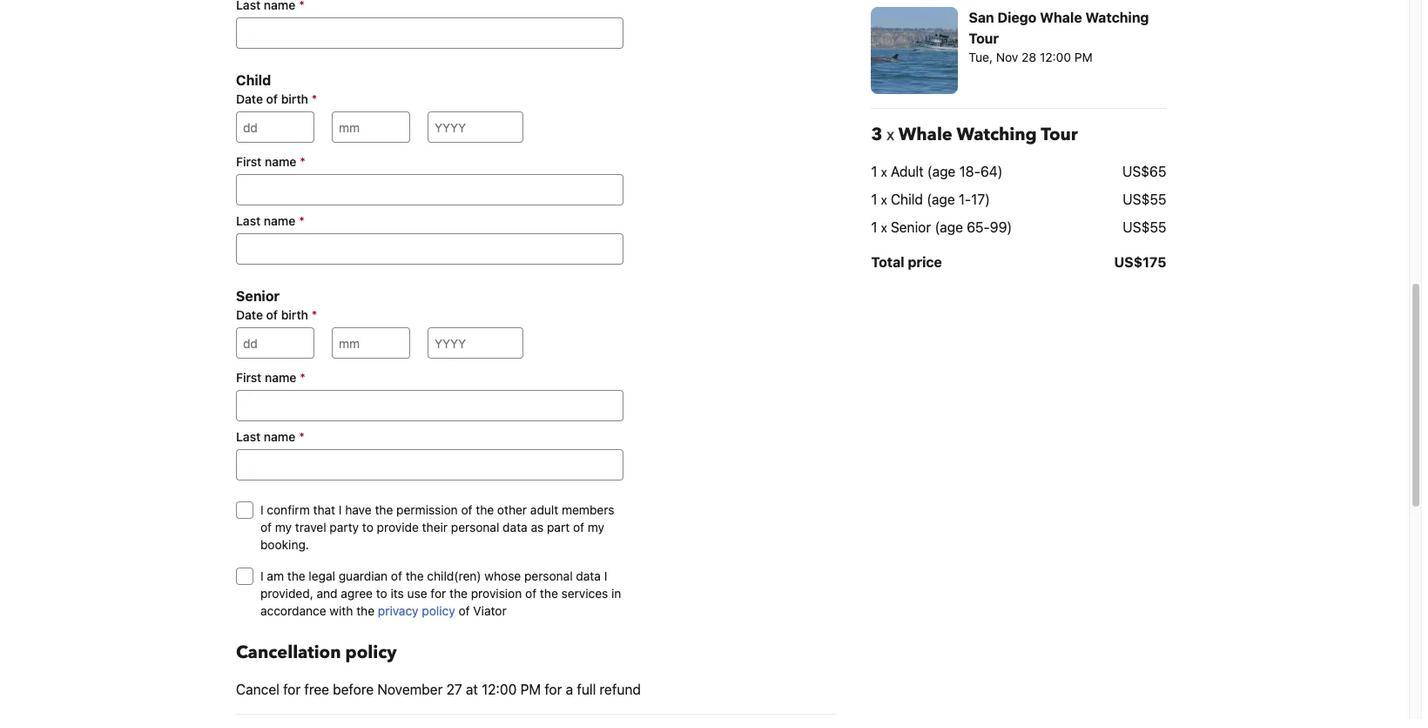 Task type: vqa. For each thing, say whether or not it's contained in the screenshot.
adult
yes



Task type: locate. For each thing, give the bounding box(es) containing it.
data up services in the bottom of the page
[[576, 569, 601, 584]]

whale inside san diego whale watching tour tue, nov 28 12:00 pm
[[1040, 10, 1082, 25]]

1 vertical spatial senior
[[236, 288, 280, 304]]

0 vertical spatial first name *
[[236, 154, 306, 169]]

full
[[577, 682, 596, 698]]

to down have
[[362, 520, 374, 535]]

0 horizontal spatial my
[[275, 520, 292, 535]]

diego
[[997, 10, 1036, 25]]

0 vertical spatial (age
[[927, 164, 956, 179]]

0 vertical spatial 12:00
[[1040, 50, 1071, 64]]

1 yyyy field from the top
[[428, 112, 524, 143]]

i up services in the bottom of the page
[[604, 569, 607, 584]]

free
[[304, 682, 329, 698]]

2 mm field from the top
[[332, 328, 410, 359]]

𝗑 up 'total'
[[881, 220, 887, 235]]

0 vertical spatial child
[[236, 72, 271, 88]]

1 vertical spatial tour
[[1041, 123, 1078, 146]]

adult
[[530, 503, 559, 517]]

personal inside the i am the legal guardian of the child(ren) whose personal data i provided, and agree to its use for the provision of the services in accordance with the
[[524, 569, 573, 584]]

1 vertical spatial 12:00
[[482, 682, 517, 698]]

0 horizontal spatial personal
[[451, 520, 500, 535]]

1
[[871, 164, 877, 179], [871, 192, 877, 207], [871, 220, 877, 235]]

child
[[236, 72, 271, 88], [891, 192, 923, 207]]

tue,
[[969, 50, 993, 64]]

0 vertical spatial 1
[[871, 164, 877, 179]]

0 vertical spatial first
[[236, 154, 262, 169]]

watching inside san diego whale watching tour tue, nov 28 12:00 pm
[[1085, 10, 1149, 25]]

policy
[[422, 604, 455, 619], [345, 641, 397, 665]]

(age for child
[[927, 192, 955, 207]]

watching for 3 𝗑 whale watching tour
[[957, 123, 1037, 146]]

pm left the a
[[521, 682, 541, 698]]

tour
[[969, 30, 999, 46], [1041, 123, 1078, 146]]

us$65
[[1122, 164, 1166, 179]]

0 vertical spatial policy
[[422, 604, 455, 619]]

0 horizontal spatial child
[[236, 72, 271, 88]]

of
[[266, 91, 278, 106], [266, 308, 278, 322], [461, 503, 473, 517], [260, 520, 272, 535], [573, 520, 585, 535], [391, 569, 402, 584], [525, 586, 537, 601], [459, 604, 470, 619]]

dd field
[[236, 112, 314, 143], [236, 328, 314, 359]]

guardian
[[339, 569, 388, 584]]

last for senior
[[236, 429, 261, 444]]

1 vertical spatial data
[[576, 569, 601, 584]]

1 horizontal spatial 12:00
[[1040, 50, 1071, 64]]

1 vertical spatial personal
[[524, 569, 573, 584]]

for left the a
[[545, 682, 562, 698]]

1 horizontal spatial whale
[[1040, 10, 1082, 25]]

last name * for senior
[[236, 429, 305, 444]]

tour inside san diego whale watching tour tue, nov 28 12:00 pm
[[969, 30, 999, 46]]

use
[[407, 586, 427, 601]]

policy down use
[[422, 604, 455, 619]]

1 mm field from the top
[[332, 112, 410, 143]]

0 vertical spatial last name *
[[236, 213, 305, 228]]

1 vertical spatial birth
[[281, 308, 308, 322]]

0 vertical spatial personal
[[451, 520, 500, 535]]

pm
[[1074, 50, 1092, 64], [521, 682, 541, 698]]

1 horizontal spatial child
[[891, 192, 923, 207]]

1 first name * from the top
[[236, 154, 306, 169]]

1 horizontal spatial policy
[[422, 604, 455, 619]]

other
[[497, 503, 527, 517]]

have
[[345, 503, 372, 517]]

1 horizontal spatial for
[[431, 586, 446, 601]]

my up "booking."
[[275, 520, 292, 535]]

the
[[375, 503, 393, 517], [476, 503, 494, 517], [287, 569, 305, 584], [406, 569, 424, 584], [450, 586, 468, 601], [540, 586, 558, 601], [356, 604, 375, 619]]

party
[[330, 520, 359, 535]]

2 birth from the top
[[281, 308, 308, 322]]

us$175
[[1114, 254, 1166, 270]]

pm right 28
[[1074, 50, 1092, 64]]

whale
[[1040, 10, 1082, 25], [898, 123, 952, 146]]

1 date of birth * from the top
[[236, 91, 317, 106]]

the down agree
[[356, 604, 375, 619]]

for left 'free'
[[283, 682, 301, 698]]

1 horizontal spatial watching
[[1085, 10, 1149, 25]]

1 vertical spatial (age
[[927, 192, 955, 207]]

last name *
[[236, 213, 305, 228], [236, 429, 305, 444]]

1 date from the top
[[236, 91, 263, 106]]

to inside i confirm that i have the permission of the other adult members of my travel party to provide their personal data as part of my booking.
[[362, 520, 374, 535]]

1 1 from the top
[[871, 164, 877, 179]]

0 horizontal spatial whale
[[898, 123, 952, 146]]

(age left 65- on the right top of the page
[[935, 220, 963, 235]]

1 horizontal spatial personal
[[524, 569, 573, 584]]

2 vertical spatial 1
[[871, 220, 877, 235]]

us$55 for 1 𝗑 senior  (age 65-99)
[[1123, 220, 1166, 235]]

1 vertical spatial mm field
[[332, 328, 410, 359]]

0 vertical spatial date of birth *
[[236, 91, 317, 106]]

0 horizontal spatial senior
[[236, 288, 280, 304]]

1 last from the top
[[236, 213, 261, 228]]

YYYY field
[[428, 112, 524, 143], [428, 328, 524, 359]]

1 vertical spatial first name *
[[236, 370, 306, 385]]

services
[[562, 586, 608, 601]]

2 first name * from the top
[[236, 370, 306, 385]]

1 vertical spatial watching
[[957, 123, 1037, 146]]

i confirm that i have the permission of the other adult members of my travel party to provide their personal data as part of my booking.
[[260, 503, 615, 552]]

0 vertical spatial whale
[[1040, 10, 1082, 25]]

0 horizontal spatial tour
[[969, 30, 999, 46]]

2 vertical spatial (age
[[935, 220, 963, 235]]

0 vertical spatial mm field
[[332, 112, 410, 143]]

𝗑 left adult
[[881, 164, 887, 179]]

1 vertical spatial to
[[376, 586, 387, 601]]

at
[[466, 682, 478, 698]]

my down members
[[588, 520, 605, 535]]

(age
[[927, 164, 956, 179], [927, 192, 955, 207], [935, 220, 963, 235]]

refund
[[600, 682, 641, 698]]

0 vertical spatial data
[[503, 520, 528, 535]]

data
[[503, 520, 528, 535], [576, 569, 601, 584]]

dd field for child
[[236, 112, 314, 143]]

senior
[[891, 220, 931, 235], [236, 288, 280, 304]]

1 horizontal spatial data
[[576, 569, 601, 584]]

yyyy field for senior
[[428, 328, 524, 359]]

whale right diego
[[1040, 10, 1082, 25]]

first name *
[[236, 154, 306, 169], [236, 370, 306, 385]]

(age left 1-
[[927, 192, 955, 207]]

whale for diego
[[1040, 10, 1082, 25]]

whale up 1 𝗑 adult  (age 18-64)
[[898, 123, 952, 146]]

0 vertical spatial birth
[[281, 91, 308, 106]]

its
[[391, 586, 404, 601]]

birth
[[281, 91, 308, 106], [281, 308, 308, 322]]

2 date of birth * from the top
[[236, 308, 317, 322]]

2 last name * from the top
[[236, 429, 305, 444]]

date for senior
[[236, 308, 263, 322]]

price
[[908, 254, 942, 270]]

0 vertical spatial date
[[236, 91, 263, 106]]

in
[[612, 586, 622, 601]]

(age for adult
[[927, 164, 956, 179]]

1 my from the left
[[275, 520, 292, 535]]

0 horizontal spatial to
[[362, 520, 374, 535]]

2 yyyy field from the top
[[428, 328, 524, 359]]

1 vertical spatial whale
[[898, 123, 952, 146]]

1 horizontal spatial my
[[588, 520, 605, 535]]

1 birth from the top
[[281, 91, 308, 106]]

i
[[260, 503, 264, 517], [339, 503, 342, 517], [260, 569, 264, 584], [604, 569, 607, 584]]

0 horizontal spatial watching
[[957, 123, 1037, 146]]

watching for san diego whale watching tour tue, nov 28 12:00 pm
[[1085, 10, 1149, 25]]

1 horizontal spatial senior
[[891, 220, 931, 235]]

data down other
[[503, 520, 528, 535]]

date of birth * for senior
[[236, 308, 317, 322]]

0 horizontal spatial data
[[503, 520, 528, 535]]

2 last from the top
[[236, 429, 261, 444]]

0 vertical spatial last
[[236, 213, 261, 228]]

12:00
[[1040, 50, 1071, 64], [482, 682, 517, 698]]

to
[[362, 520, 374, 535], [376, 586, 387, 601]]

agree
[[341, 586, 373, 601]]

1 vertical spatial date
[[236, 308, 263, 322]]

nov
[[996, 50, 1018, 64]]

1 horizontal spatial to
[[376, 586, 387, 601]]

first for senior
[[236, 370, 262, 385]]

𝗑 for child
[[881, 192, 887, 207]]

None field
[[236, 17, 624, 49], [236, 174, 624, 206], [236, 233, 624, 265], [236, 390, 624, 422], [236, 450, 624, 481], [236, 17, 624, 49], [236, 174, 624, 206], [236, 233, 624, 265], [236, 390, 624, 422], [236, 450, 624, 481]]

am
[[267, 569, 284, 584]]

0 horizontal spatial for
[[283, 682, 301, 698]]

1 vertical spatial us$55
[[1123, 220, 1166, 235]]

last name * for child
[[236, 213, 305, 228]]

their
[[422, 520, 448, 535]]

*
[[312, 91, 317, 106], [300, 154, 306, 169], [299, 213, 305, 228], [312, 308, 317, 322], [300, 370, 306, 385], [299, 429, 305, 444]]

1 vertical spatial 1
[[871, 192, 877, 207]]

us$55
[[1123, 192, 1166, 207], [1123, 220, 1166, 235]]

privacy
[[378, 604, 419, 619]]

mm field for child
[[332, 112, 410, 143]]

0 horizontal spatial pm
[[521, 682, 541, 698]]

𝗑 down 1 𝗑 adult  (age 18-64)
[[881, 192, 887, 207]]

1 dd field from the top
[[236, 112, 314, 143]]

date of birth *
[[236, 91, 317, 106], [236, 308, 317, 322]]

privacy policy link
[[378, 604, 455, 619]]

0 vertical spatial watching
[[1085, 10, 1149, 25]]

0 vertical spatial yyyy field
[[428, 112, 524, 143]]

date
[[236, 91, 263, 106], [236, 308, 263, 322]]

first
[[236, 154, 262, 169], [236, 370, 262, 385]]

12:00 right 28
[[1040, 50, 1071, 64]]

for
[[431, 586, 446, 601], [283, 682, 301, 698], [545, 682, 562, 698]]

personal right their
[[451, 520, 500, 535]]

1 last name * from the top
[[236, 213, 305, 228]]

0 horizontal spatial policy
[[345, 641, 397, 665]]

us$55 down us$65
[[1123, 192, 1166, 207]]

1 for 1 𝗑 senior  (age 65-99)
[[871, 220, 877, 235]]

the left other
[[476, 503, 494, 517]]

1-
[[959, 192, 971, 207]]

1 first from the top
[[236, 154, 262, 169]]

watching
[[1085, 10, 1149, 25], [957, 123, 1037, 146]]

confirm
[[267, 503, 310, 517]]

(age left the 18-
[[927, 164, 956, 179]]

17)
[[971, 192, 990, 207]]

(age for senior
[[935, 220, 963, 235]]

1 vertical spatial dd field
[[236, 328, 314, 359]]

booking.
[[260, 537, 309, 552]]

1 vertical spatial first
[[236, 370, 262, 385]]

cancellation policy
[[236, 641, 397, 665]]

birth for child
[[281, 91, 308, 106]]

mm field
[[332, 112, 410, 143], [332, 328, 410, 359]]

𝗑
[[887, 123, 894, 146], [881, 164, 887, 179], [881, 192, 887, 207], [881, 220, 887, 235]]

0 vertical spatial us$55
[[1123, 192, 1166, 207]]

personal up services in the bottom of the page
[[524, 569, 573, 584]]

1 vertical spatial pm
[[521, 682, 541, 698]]

for inside the i am the legal guardian of the child(ren) whose personal data i provided, and agree to its use for the provision of the services in accordance with the
[[431, 586, 446, 601]]

total
[[871, 254, 904, 270]]

0 vertical spatial tour
[[969, 30, 999, 46]]

1 vertical spatial child
[[891, 192, 923, 207]]

the up the provided,
[[287, 569, 305, 584]]

my
[[275, 520, 292, 535], [588, 520, 605, 535]]

provided,
[[260, 586, 313, 601]]

november
[[378, 682, 443, 698]]

i left am
[[260, 569, 264, 584]]

2 first from the top
[[236, 370, 262, 385]]

2 dd field from the top
[[236, 328, 314, 359]]

us$55 up us$175 at top
[[1123, 220, 1166, 235]]

12:00 right at
[[482, 682, 517, 698]]

the up use
[[406, 569, 424, 584]]

2 1 from the top
[[871, 192, 877, 207]]

1 𝗑 child  (age 1-17)
[[871, 192, 990, 207]]

0 vertical spatial to
[[362, 520, 374, 535]]

1 horizontal spatial tour
[[1041, 123, 1078, 146]]

0 vertical spatial pm
[[1074, 50, 1092, 64]]

𝗑 right 3
[[887, 123, 894, 146]]

personal inside i confirm that i have the permission of the other adult members of my travel party to provide their personal data as part of my booking.
[[451, 520, 500, 535]]

last
[[236, 213, 261, 228], [236, 429, 261, 444]]

1 vertical spatial last
[[236, 429, 261, 444]]

1 vertical spatial last name *
[[236, 429, 305, 444]]

1 vertical spatial date of birth *
[[236, 308, 317, 322]]

i am the legal guardian of the child(ren) whose personal data i provided, and agree to its use for the provision of the services in accordance with the
[[260, 569, 622, 619]]

1 vertical spatial yyyy field
[[428, 328, 524, 359]]

personal
[[451, 520, 500, 535], [524, 569, 573, 584]]

tour for 3 𝗑 whale watching tour
[[1041, 123, 1078, 146]]

1 for 1 𝗑 child  (age 1-17)
[[871, 192, 877, 207]]

2 date from the top
[[236, 308, 263, 322]]

date of birth * for child
[[236, 91, 317, 106]]

policy up before
[[345, 641, 397, 665]]

name
[[265, 154, 297, 169], [264, 213, 296, 228], [265, 370, 297, 385], [264, 429, 296, 444]]

1 us$55 from the top
[[1123, 192, 1166, 207]]

the up "provide"
[[375, 503, 393, 517]]

1 vertical spatial policy
[[345, 641, 397, 665]]

1 horizontal spatial pm
[[1074, 50, 1092, 64]]

to left its
[[376, 586, 387, 601]]

2 us$55 from the top
[[1123, 220, 1166, 235]]

for up privacy policy of viator
[[431, 586, 446, 601]]

i right that
[[339, 503, 342, 517]]

0 vertical spatial dd field
[[236, 112, 314, 143]]

3 1 from the top
[[871, 220, 877, 235]]



Task type: describe. For each thing, give the bounding box(es) containing it.
28
[[1021, 50, 1036, 64]]

𝗑 for senior
[[881, 220, 887, 235]]

mm field for senior
[[332, 328, 410, 359]]

tour for san diego whale watching tour tue, nov 28 12:00 pm
[[969, 30, 999, 46]]

adult
[[891, 164, 923, 179]]

0 horizontal spatial 12:00
[[482, 682, 517, 698]]

data inside the i am the legal guardian of the child(ren) whose personal data i provided, and agree to its use for the provision of the services in accordance with the
[[576, 569, 601, 584]]

2 horizontal spatial for
[[545, 682, 562, 698]]

us$55 for 1 𝗑 child  (age 1-17)
[[1123, 192, 1166, 207]]

yyyy field for child
[[428, 112, 524, 143]]

part
[[547, 520, 570, 535]]

3 𝗑 whale watching tour
[[871, 123, 1078, 146]]

first name * for senior
[[236, 370, 306, 385]]

birth for senior
[[281, 308, 308, 322]]

3
[[871, 123, 882, 146]]

as
[[531, 520, 544, 535]]

1 for 1 𝗑 adult  (age 18-64)
[[871, 164, 877, 179]]

to inside the i am the legal guardian of the child(ren) whose personal data i provided, and agree to its use for the provision of the services in accordance with the
[[376, 586, 387, 601]]

members
[[562, 503, 615, 517]]

accordance
[[260, 604, 326, 619]]

child(ren)
[[427, 569, 481, 584]]

0 vertical spatial senior
[[891, 220, 931, 235]]

legal
[[309, 569, 335, 584]]

1 𝗑 adult  (age 18-64)
[[871, 164, 1003, 179]]

2 my from the left
[[588, 520, 605, 535]]

provision
[[471, 586, 522, 601]]

the left services in the bottom of the page
[[540, 586, 558, 601]]

that
[[313, 503, 335, 517]]

cancellation
[[236, 641, 341, 665]]

first name * for child
[[236, 154, 306, 169]]

last for child
[[236, 213, 261, 228]]

whale for 𝗑
[[898, 123, 952, 146]]

i left 'confirm'
[[260, 503, 264, 517]]

data inside i confirm that i have the permission of the other adult members of my travel party to provide their personal data as part of my booking.
[[503, 520, 528, 535]]

san diego whale watching tour tue, nov 28 12:00 pm
[[969, 10, 1149, 64]]

dd field for senior
[[236, 328, 314, 359]]

12:00 inside san diego whale watching tour tue, nov 28 12:00 pm
[[1040, 50, 1071, 64]]

pm inside san diego whale watching tour tue, nov 28 12:00 pm
[[1074, 50, 1092, 64]]

𝗑 for adult
[[881, 164, 887, 179]]

99)
[[990, 220, 1012, 235]]

travel
[[295, 520, 326, 535]]

cancel for free before november 27 at 12:00 pm for a full refund
[[236, 682, 641, 698]]

provide
[[377, 520, 419, 535]]

1 𝗑 senior  (age 65-99)
[[871, 220, 1012, 235]]

65-
[[967, 220, 990, 235]]

total price
[[871, 254, 942, 270]]

𝗑 for whale
[[887, 123, 894, 146]]

policy for cancellation
[[345, 641, 397, 665]]

date for child
[[236, 91, 263, 106]]

and
[[317, 586, 338, 601]]

viator
[[473, 604, 507, 619]]

policy for privacy
[[422, 604, 455, 619]]

a
[[566, 682, 573, 698]]

whose
[[485, 569, 521, 584]]

before
[[333, 682, 374, 698]]

first for child
[[236, 154, 262, 169]]

64)
[[980, 164, 1003, 179]]

27
[[446, 682, 462, 698]]

san
[[969, 10, 994, 25]]

privacy policy of viator
[[378, 604, 507, 619]]

18-
[[959, 164, 980, 179]]

cancel
[[236, 682, 280, 698]]

with
[[330, 604, 353, 619]]

the down child(ren)
[[450, 586, 468, 601]]

permission
[[396, 503, 458, 517]]



